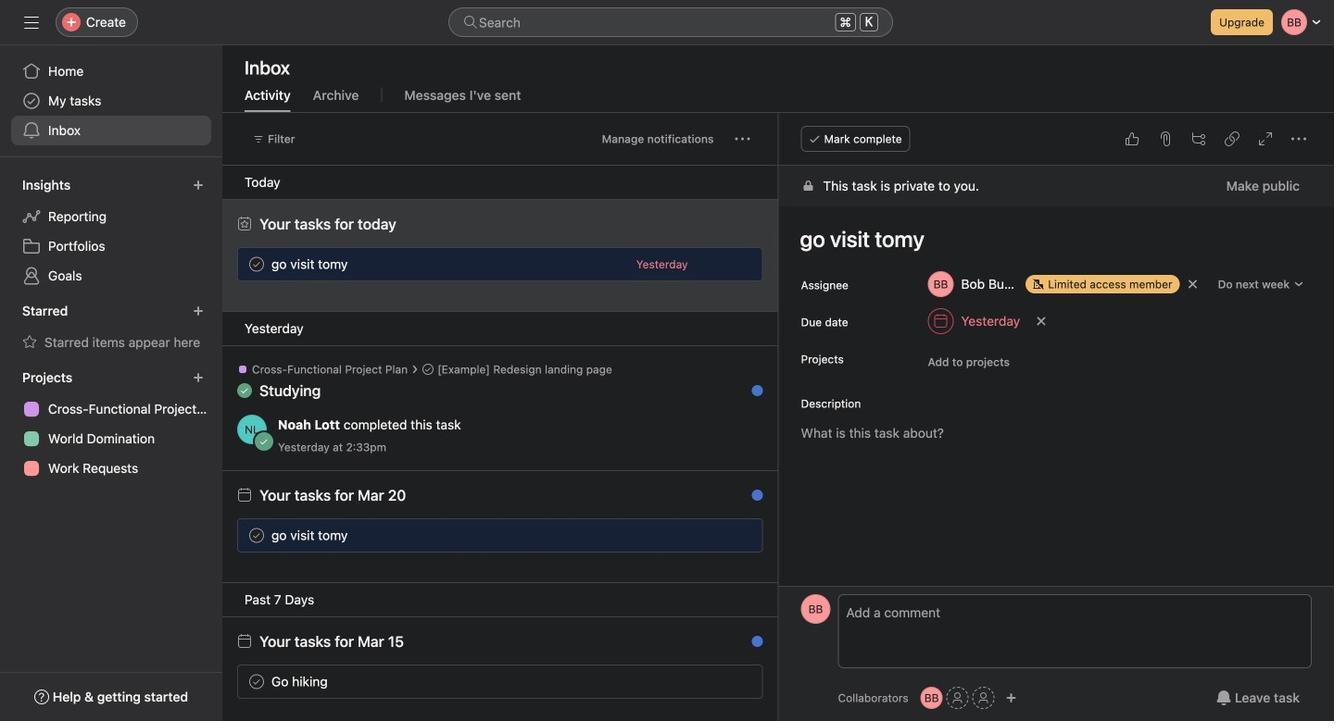 Task type: describe. For each thing, give the bounding box(es) containing it.
insights element
[[0, 169, 222, 295]]

2 mark complete image from the top
[[246, 525, 268, 547]]

more actions image
[[735, 132, 750, 146]]

archive notification image
[[743, 639, 757, 654]]

projects element
[[0, 361, 222, 487]]

full screen image
[[1258, 132, 1273, 146]]

new project or portfolio image
[[193, 372, 204, 384]]

remove assignee image
[[1187, 279, 1198, 290]]

1 mark complete image from the top
[[246, 253, 268, 276]]

0 horizontal spatial add or remove collaborators image
[[921, 687, 943, 710]]

0 horizontal spatial open user profile image
[[237, 415, 267, 445]]

1 horizontal spatial add or remove collaborators image
[[1006, 693, 1017, 704]]

starred element
[[0, 295, 222, 361]]

attachments: add a file to this task, go visit tomy image
[[1158, 132, 1173, 146]]

Task Name text field
[[788, 218, 1312, 260]]

1 0 comments image from the top
[[734, 257, 749, 272]]

1 mark complete checkbox from the top
[[246, 253, 268, 276]]

your tasks for today, task element
[[259, 215, 396, 233]]

2 vertical spatial 0 likes. click to like this task image
[[705, 529, 719, 543]]

1 vertical spatial 0 likes. click to like this task image
[[705, 257, 719, 272]]

more actions for this task image
[[1292, 132, 1306, 146]]



Task type: vqa. For each thing, say whether or not it's contained in the screenshot.
third list item from the bottom of the page
no



Task type: locate. For each thing, give the bounding box(es) containing it.
None field
[[448, 7, 893, 37]]

add items to starred image
[[193, 306, 204, 317]]

add or remove collaborators image
[[921, 687, 943, 710], [1006, 693, 1017, 704]]

1 horizontal spatial open user profile image
[[801, 595, 831, 624]]

mark complete image down your tasks for today, task element
[[246, 253, 268, 276]]

mark complete checkbox down your tasks for mar 15, task element
[[246, 671, 268, 693]]

hide sidebar image
[[24, 15, 39, 30]]

Search tasks, projects, and more text field
[[448, 7, 893, 37]]

mark complete image
[[246, 671, 268, 693]]

add subtask image
[[1191, 132, 1206, 146]]

0 vertical spatial 0 comments image
[[734, 257, 749, 272]]

global element
[[0, 45, 222, 157]]

0 vertical spatial mark complete checkbox
[[246, 253, 268, 276]]

0 vertical spatial mark complete image
[[246, 253, 268, 276]]

go visit tomy dialog
[[779, 113, 1334, 722]]

0 likes. click to like this task image
[[1125, 132, 1140, 146], [705, 257, 719, 272], [705, 529, 719, 543]]

open user profile image
[[237, 415, 267, 445], [801, 595, 831, 624]]

new insights image
[[193, 180, 204, 191]]

0 comments image
[[734, 257, 749, 272], [734, 529, 749, 543]]

1 vertical spatial 0 comments image
[[734, 529, 749, 543]]

0 vertical spatial open user profile image
[[237, 415, 267, 445]]

Mark complete checkbox
[[246, 253, 268, 276], [246, 671, 268, 693]]

mark complete image down your tasks for mar 20, task element
[[246, 525, 268, 547]]

mark complete checkbox down your tasks for today, task element
[[246, 253, 268, 276]]

main content
[[779, 166, 1334, 722]]

1 vertical spatial open user profile image
[[801, 595, 831, 624]]

your tasks for mar 20, task element
[[259, 487, 406, 504]]

1 vertical spatial mark complete checkbox
[[246, 671, 268, 693]]

2 0 comments image from the top
[[734, 529, 749, 543]]

2 mark complete checkbox from the top
[[246, 671, 268, 693]]

copy task link image
[[1225, 132, 1240, 146]]

mark complete image
[[246, 253, 268, 276], [246, 525, 268, 547]]

1 vertical spatial mark complete image
[[246, 525, 268, 547]]

Mark complete checkbox
[[246, 525, 268, 547]]

your tasks for mar 15, task element
[[259, 633, 404, 651]]

archive notification image
[[743, 493, 757, 508]]

clear due date image
[[1036, 316, 1047, 327]]

0 vertical spatial 0 likes. click to like this task image
[[1125, 132, 1140, 146]]



